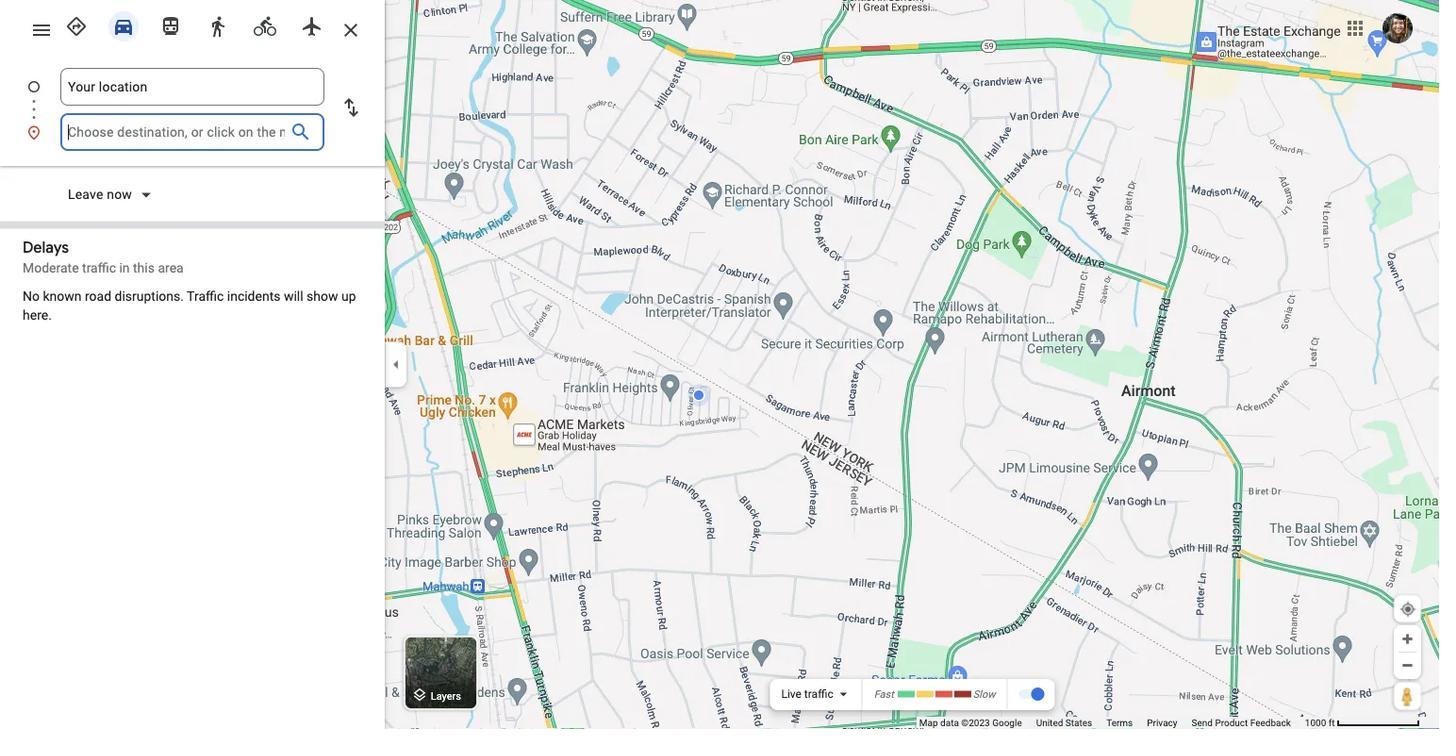 Task type: vqa. For each thing, say whether or not it's contained in the screenshot.
area
yes



Task type: locate. For each thing, give the bounding box(es) containing it.
traffic left in
[[82, 260, 116, 276]]

1000 ft button
[[1306, 717, 1421, 729]]

leave now option
[[68, 185, 136, 204]]

united states button
[[1037, 717, 1093, 729]]

show street view coverage image
[[1394, 682, 1422, 710]]

send
[[1192, 717, 1213, 729]]

layers
[[431, 690, 461, 702]]

1 none radio from the left
[[104, 8, 143, 42]]

leave now button
[[60, 185, 160, 208]]

none field up choose destination, or click on the map... field
[[68, 68, 317, 106]]

slow
[[973, 688, 996, 700]]

none field down starting point your location field
[[68, 113, 285, 151]]

0 vertical spatial traffic
[[82, 260, 116, 276]]

footer containing map data ©2023 google
[[920, 717, 1306, 729]]

2 list item from the top
[[0, 113, 385, 151]]

disruptions.
[[115, 289, 184, 304]]

traffic
[[82, 260, 116, 276], [805, 688, 834, 701]]

list item
[[0, 68, 385, 128], [0, 113, 385, 151]]

None field
[[68, 68, 317, 106], [68, 113, 285, 151]]

©2023
[[962, 717, 990, 729]]

0 vertical spatial none field
[[68, 68, 317, 106]]

1 none field from the top
[[68, 68, 317, 106]]

now
[[107, 187, 132, 202]]

zoom in image
[[1401, 632, 1415, 646]]

none radio left flights option
[[245, 8, 285, 42]]

close directions image
[[340, 19, 362, 42]]

map data ©2023 google
[[920, 717, 1022, 729]]

known
[[43, 289, 82, 304]]

Choose destination, or click on the map... field
[[68, 121, 285, 143]]

flights image
[[301, 15, 324, 38]]

united
[[1037, 717, 1064, 729]]

none radio 'driving'
[[104, 8, 143, 42]]

1 vertical spatial traffic
[[805, 688, 834, 701]]

None radio
[[57, 8, 96, 42], [292, 8, 332, 42]]

cycling image
[[254, 15, 276, 38]]

none radio flights
[[292, 8, 332, 42]]

0 horizontal spatial traffic
[[82, 260, 116, 276]]

1 vertical spatial none field
[[68, 113, 285, 151]]

list item down starting point your location field
[[0, 113, 385, 151]]

1 horizontal spatial traffic
[[805, 688, 834, 701]]

terms
[[1107, 717, 1133, 729]]

traffic
[[187, 289, 224, 304]]

will
[[284, 289, 303, 304]]

driving image
[[112, 15, 135, 38]]

0 horizontal spatial none radio
[[57, 8, 96, 42]]

2 none radio from the left
[[292, 8, 332, 42]]

privacy
[[1147, 717, 1178, 729]]

delays moderate traffic in this area
[[23, 238, 184, 276]]

show
[[307, 289, 338, 304]]

none radio left close directions image
[[292, 8, 332, 42]]

4 none radio from the left
[[245, 8, 285, 42]]

fast
[[874, 688, 894, 700]]

Starting point Your location field
[[68, 75, 317, 98]]

2 none radio from the left
[[151, 8, 191, 42]]

list
[[0, 68, 385, 151]]

none radio left cycling radio
[[198, 8, 238, 42]]

incidents
[[227, 289, 281, 304]]

traffic right live
[[805, 688, 834, 701]]

2 none field from the top
[[68, 113, 285, 151]]

none radio "transit"
[[151, 8, 191, 42]]

area
[[158, 260, 184, 276]]

none radio left 'driving' radio
[[57, 8, 96, 42]]

footer
[[920, 717, 1306, 729]]

in
[[119, 260, 130, 276]]

1 none radio from the left
[[57, 8, 96, 42]]

none field starting point your location
[[68, 68, 317, 106]]

none radio the best travel modes
[[57, 8, 96, 42]]

none radio right 'driving' radio
[[151, 8, 191, 42]]

None radio
[[104, 8, 143, 42], [151, 8, 191, 42], [198, 8, 238, 42], [245, 8, 285, 42]]

1 horizontal spatial none radio
[[292, 8, 332, 42]]

3 none radio from the left
[[198, 8, 238, 42]]

up
[[341, 289, 356, 304]]

none radio right the best travel modes option
[[104, 8, 143, 42]]

list item down "transit" image
[[0, 68, 385, 128]]

live traffic
[[782, 688, 834, 701]]

zoom out image
[[1401, 658, 1415, 673]]

map
[[920, 717, 938, 729]]

footer inside google maps element
[[920, 717, 1306, 729]]



Task type: describe. For each thing, give the bounding box(es) containing it.
 Show traffic  checkbox
[[1018, 687, 1045, 702]]

product
[[1215, 717, 1248, 729]]

no
[[23, 289, 40, 304]]

data
[[941, 717, 959, 729]]

send product feedback
[[1192, 717, 1291, 729]]


[[411, 684, 428, 705]]

live
[[782, 688, 802, 701]]

directions main content
[[0, 0, 385, 729]]

show your location image
[[1400, 601, 1417, 618]]

google maps element
[[0, 0, 1441, 729]]

list inside google maps element
[[0, 68, 385, 151]]

united states
[[1037, 717, 1093, 729]]

leave now
[[68, 187, 132, 202]]

google account: giulia masi  
(giulia.masi@adept.ai) image
[[1383, 13, 1413, 44]]

send product feedback button
[[1192, 717, 1291, 729]]

feedback
[[1251, 717, 1291, 729]]

 layers
[[411, 684, 461, 705]]

none field choose destination, or click on the map...
[[68, 113, 285, 151]]

delays
[[23, 238, 69, 257]]

google
[[993, 717, 1022, 729]]

moderate
[[23, 260, 79, 276]]

none radio cycling
[[245, 8, 285, 42]]

1000 ft
[[1306, 717, 1335, 729]]

1000
[[1306, 717, 1327, 729]]

live traffic option
[[782, 688, 834, 701]]

walking image
[[207, 15, 229, 38]]

ft
[[1329, 717, 1335, 729]]

1 list item from the top
[[0, 68, 385, 128]]

none radio walking
[[198, 8, 238, 42]]

here.
[[23, 308, 52, 323]]

transit image
[[159, 15, 182, 38]]

this
[[133, 260, 155, 276]]

no known road disruptions. traffic incidents will show up here.
[[23, 289, 356, 323]]

terms button
[[1107, 717, 1133, 729]]

collapse side panel image
[[386, 354, 407, 375]]

leave
[[68, 187, 103, 202]]

road
[[85, 289, 111, 304]]

states
[[1066, 717, 1093, 729]]

best travel modes image
[[65, 15, 88, 38]]

traffic inside delays moderate traffic in this area
[[82, 260, 116, 276]]

privacy button
[[1147, 717, 1178, 729]]

reverse starting point and destination image
[[340, 96, 362, 119]]



